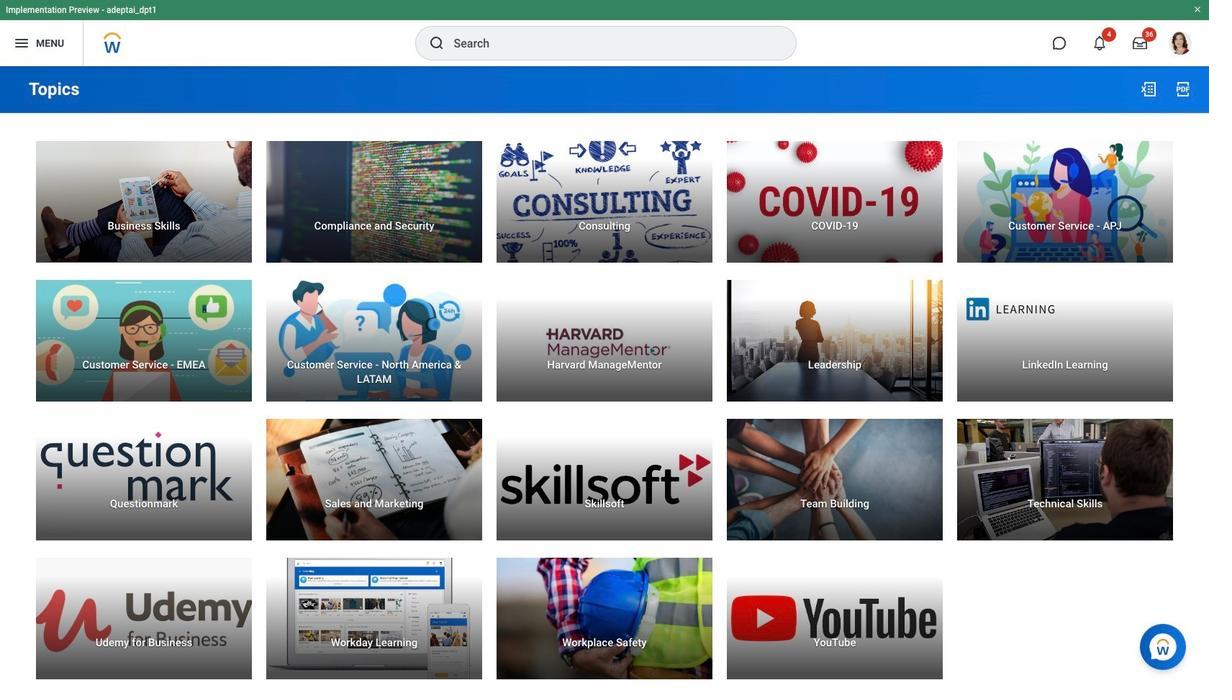 Task type: describe. For each thing, give the bounding box(es) containing it.
search image
[[428, 35, 445, 52]]

profile logan mcneil image
[[1170, 32, 1193, 58]]

inbox large image
[[1134, 36, 1148, 50]]

notifications large image
[[1093, 36, 1108, 50]]

justify image
[[13, 35, 30, 52]]



Task type: locate. For each thing, give the bounding box(es) containing it.
banner
[[0, 0, 1210, 66]]

close environment banner image
[[1194, 5, 1203, 14]]

Search Workday  search field
[[454, 27, 767, 59]]

view printable version (pdf) image
[[1175, 81, 1193, 98]]

main content
[[0, 66, 1210, 694]]

export to excel image
[[1141, 81, 1158, 98]]



Task type: vqa. For each thing, say whether or not it's contained in the screenshot.
banner
yes



